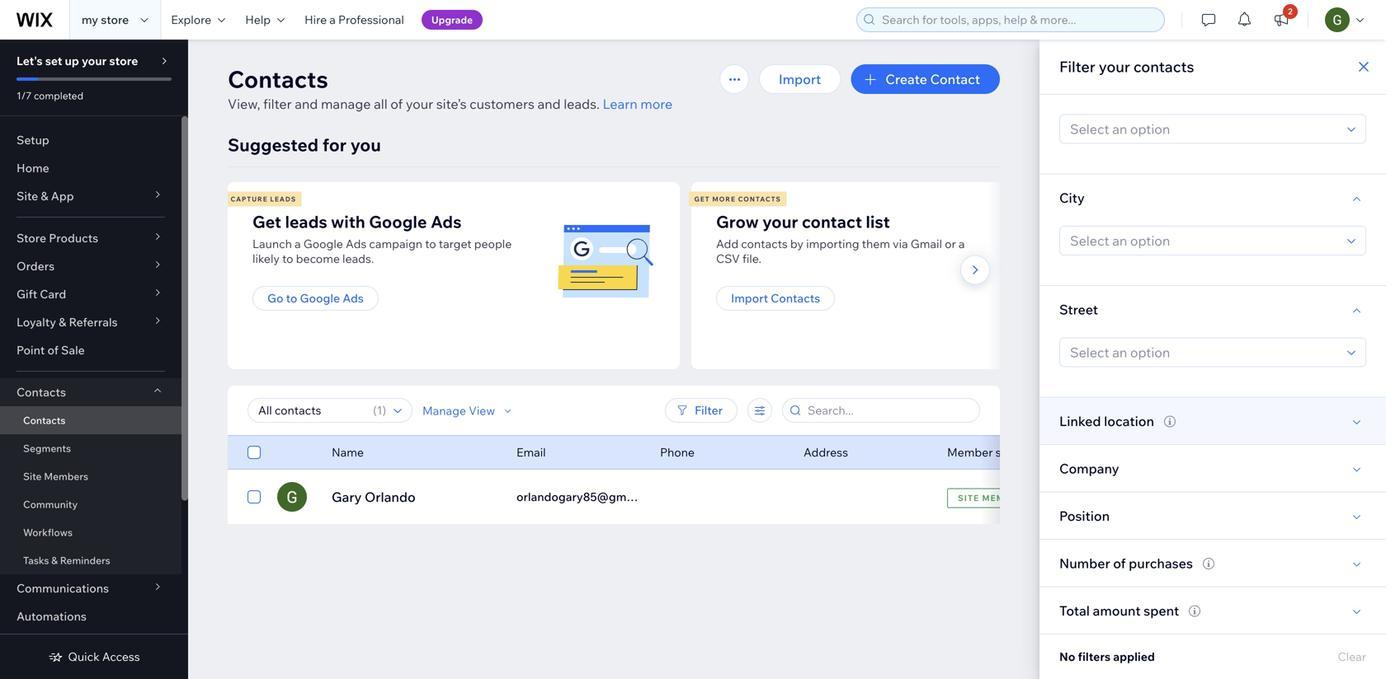 Task type: describe. For each thing, give the bounding box(es) containing it.
members
[[44, 471, 88, 483]]

street
[[1059, 301, 1098, 318]]

no
[[1059, 650, 1075, 665]]

products
[[49, 231, 98, 245]]

site & app
[[17, 189, 74, 203]]

member status
[[947, 446, 1029, 460]]

site member
[[958, 493, 1024, 504]]

filter for filter your contacts
[[1059, 57, 1095, 76]]

via
[[893, 237, 908, 251]]

gmail
[[911, 237, 942, 251]]

suggested for you
[[228, 134, 381, 156]]

leads. inside contacts view, filter and manage all of your site's customers and leads. learn more
[[564, 96, 600, 112]]

import contacts
[[731, 291, 820, 306]]

store
[[17, 231, 46, 245]]

let's set up your store
[[17, 54, 138, 68]]

store products button
[[0, 224, 182, 252]]

select an option field for street
[[1065, 339, 1342, 367]]

let's
[[17, 54, 43, 68]]

referrals
[[69, 315, 118, 330]]

site members link
[[0, 463, 182, 491]]

country/state
[[1059, 78, 1148, 94]]

completed
[[34, 90, 83, 102]]

( 1 )
[[373, 403, 386, 418]]

tasks & reminders link
[[0, 547, 182, 575]]

a inside grow your contact list add contacts by importing them via gmail or a csv file.
[[959, 237, 965, 251]]

target
[[439, 237, 472, 251]]

your inside the sidebar element
[[82, 54, 107, 68]]

communications
[[17, 582, 109, 596]]

create contact button
[[851, 64, 1000, 94]]

you
[[350, 134, 381, 156]]

Unsaved view field
[[253, 399, 368, 422]]

create
[[886, 71, 927, 87]]

learn
[[603, 96, 637, 112]]

up
[[65, 54, 79, 68]]

home link
[[0, 154, 182, 182]]

contacts up the segments
[[23, 415, 66, 427]]

file.
[[742, 252, 761, 266]]

import button
[[759, 64, 841, 94]]

contacts inside popup button
[[17, 385, 66, 400]]

grow your contact list add contacts by importing them via gmail or a csv file.
[[716, 212, 965, 266]]

import for import contacts
[[731, 291, 768, 306]]

0 vertical spatial to
[[425, 237, 436, 251]]

capture
[[231, 195, 268, 203]]

a inside the hire a professional link
[[329, 12, 336, 27]]

location
[[1104, 413, 1154, 430]]

company
[[1059, 461, 1119, 477]]

contacts view, filter and manage all of your site's customers and leads. learn more
[[228, 65, 673, 112]]

linked
[[1059, 413, 1101, 430]]

orlando
[[365, 489, 416, 506]]

list containing get leads with google ads
[[225, 182, 1150, 370]]

my
[[82, 12, 98, 27]]

setup
[[17, 133, 49, 147]]

filter button
[[665, 399, 738, 423]]

manage
[[321, 96, 371, 112]]

google inside button
[[300, 291, 340, 306]]

get leads with google ads launch a google ads campaign to target people likely to become leads.
[[252, 212, 512, 266]]

& for loyalty
[[59, 315, 66, 330]]

of for point of sale
[[47, 343, 58, 358]]

total
[[1059, 603, 1090, 619]]

contact
[[802, 212, 862, 232]]

become
[[296, 252, 340, 266]]

loyalty & referrals
[[17, 315, 118, 330]]

purchases
[[1129, 555, 1193, 572]]

0 vertical spatial member
[[947, 446, 993, 460]]

filter
[[263, 96, 292, 112]]

address
[[804, 446, 848, 460]]

with
[[331, 212, 365, 232]]

phone
[[660, 446, 695, 460]]

amount
[[1093, 603, 1141, 619]]

2
[[1288, 6, 1293, 17]]

customers
[[470, 96, 535, 112]]

view,
[[228, 96, 260, 112]]

loyalty & referrals button
[[0, 309, 182, 337]]

add
[[716, 237, 739, 251]]

filters
[[1078, 650, 1111, 665]]

automations link
[[0, 603, 182, 631]]

of inside contacts view, filter and manage all of your site's customers and leads. learn more
[[390, 96, 403, 112]]

linked location
[[1059, 413, 1154, 430]]

contacts inside 'button'
[[771, 291, 820, 306]]

create contact
[[886, 71, 980, 87]]

access
[[102, 650, 140, 665]]

home
[[17, 161, 49, 175]]

store products
[[17, 231, 98, 245]]

go
[[267, 291, 283, 306]]

get more contacts
[[694, 195, 781, 203]]

0 vertical spatial ads
[[431, 212, 462, 232]]

leads. inside get leads with google ads launch a google ads campaign to target people likely to become leads.
[[342, 252, 374, 266]]

all
[[374, 96, 388, 112]]

position
[[1059, 508, 1110, 525]]

orders button
[[0, 252, 182, 281]]

view
[[469, 404, 495, 418]]

a inside get leads with google ads launch a google ads campaign to target people likely to become leads.
[[295, 237, 301, 251]]



Task type: locate. For each thing, give the bounding box(es) containing it.
card
[[40, 287, 66, 302]]

contacts up country/state
[[1134, 57, 1194, 76]]

upgrade
[[431, 14, 473, 26]]

manage view
[[422, 404, 495, 418]]

reminders
[[60, 555, 110, 567]]

sale
[[61, 343, 85, 358]]

member left "status"
[[947, 446, 993, 460]]

1 vertical spatial of
[[47, 343, 58, 358]]

get
[[694, 195, 710, 203]]

go to google ads button
[[252, 286, 379, 311]]

2 vertical spatial site
[[958, 493, 979, 504]]

2 vertical spatial google
[[300, 291, 340, 306]]

1/7
[[17, 90, 32, 102]]

0 horizontal spatial and
[[295, 96, 318, 112]]

Select an option field
[[1065, 115, 1342, 143], [1065, 227, 1342, 255], [1065, 339, 1342, 367]]

list
[[225, 182, 1150, 370]]

leads. left learn
[[564, 96, 600, 112]]

your up "by"
[[763, 212, 798, 232]]

store down my store
[[109, 54, 138, 68]]

manage view button
[[422, 404, 515, 419]]

hire
[[305, 12, 327, 27]]

)
[[382, 403, 386, 418]]

1 and from the left
[[295, 96, 318, 112]]

gary orlando
[[332, 489, 416, 506]]

contacts button
[[0, 379, 182, 407]]

quick access button
[[48, 650, 140, 665]]

suggested
[[228, 134, 319, 156]]

2 vertical spatial &
[[51, 555, 58, 567]]

0 vertical spatial store
[[101, 12, 129, 27]]

point of sale link
[[0, 337, 182, 365]]

for
[[322, 134, 347, 156]]

3 select an option field from the top
[[1065, 339, 1342, 367]]

site down home
[[17, 189, 38, 203]]

site for site & app
[[17, 189, 38, 203]]

1 vertical spatial select an option field
[[1065, 227, 1342, 255]]

automations
[[17, 610, 87, 624]]

1 vertical spatial to
[[282, 252, 293, 266]]

1 select an option field from the top
[[1065, 115, 1342, 143]]

1 vertical spatial import
[[731, 291, 768, 306]]

0 vertical spatial &
[[41, 189, 48, 203]]

leads
[[270, 195, 296, 203]]

filter inside button
[[695, 403, 723, 418]]

2 horizontal spatial a
[[959, 237, 965, 251]]

1/7 completed
[[17, 90, 83, 102]]

your
[[82, 54, 107, 68], [1099, 57, 1130, 76], [406, 96, 433, 112], [763, 212, 798, 232]]

select an option field for city
[[1065, 227, 1342, 255]]

0 horizontal spatial of
[[47, 343, 58, 358]]

0 vertical spatial filter
[[1059, 57, 1095, 76]]

or
[[945, 237, 956, 251]]

leads.
[[564, 96, 600, 112], [342, 252, 374, 266]]

1 vertical spatial &
[[59, 315, 66, 330]]

1 vertical spatial member
[[982, 493, 1024, 504]]

contacts inside contacts view, filter and manage all of your site's customers and leads. learn more
[[228, 65, 328, 94]]

filter for filter
[[695, 403, 723, 418]]

help
[[245, 12, 271, 27]]

a down leads
[[295, 237, 301, 251]]

import inside 'button'
[[731, 291, 768, 306]]

your left site's
[[406, 96, 433, 112]]

1 horizontal spatial import
[[779, 71, 821, 87]]

1 vertical spatial leads.
[[342, 252, 374, 266]]

leads. down with
[[342, 252, 374, 266]]

site & app button
[[0, 182, 182, 210]]

0 vertical spatial google
[[369, 212, 427, 232]]

2 select an option field from the top
[[1065, 227, 1342, 255]]

1 horizontal spatial filter
[[1059, 57, 1095, 76]]

1
[[377, 403, 382, 418]]

importing
[[806, 237, 859, 251]]

to
[[425, 237, 436, 251], [282, 252, 293, 266], [286, 291, 297, 306]]

0 horizontal spatial filter
[[695, 403, 723, 418]]

communications button
[[0, 575, 182, 603]]

2 horizontal spatial of
[[1113, 555, 1126, 572]]

a right or
[[959, 237, 965, 251]]

upgrade button
[[422, 10, 483, 30]]

1 vertical spatial site
[[23, 471, 42, 483]]

total amount spent
[[1059, 603, 1179, 619]]

1 horizontal spatial and
[[537, 96, 561, 112]]

1 vertical spatial filter
[[695, 403, 723, 418]]

get
[[252, 212, 281, 232]]

of right number
[[1113, 555, 1126, 572]]

site's
[[436, 96, 467, 112]]

google up campaign
[[369, 212, 427, 232]]

0 vertical spatial import
[[779, 71, 821, 87]]

0 horizontal spatial a
[[295, 237, 301, 251]]

1 vertical spatial contacts
[[741, 237, 788, 251]]

store inside the sidebar element
[[109, 54, 138, 68]]

site inside dropdown button
[[17, 189, 38, 203]]

ads
[[431, 212, 462, 232], [346, 237, 367, 251], [343, 291, 364, 306]]

site down the segments
[[23, 471, 42, 483]]

point of sale
[[17, 343, 85, 358]]

contacts up file. at the top
[[741, 237, 788, 251]]

store right 'my'
[[101, 12, 129, 27]]

ads up target
[[431, 212, 462, 232]]

workflows link
[[0, 519, 182, 547]]

0 vertical spatial of
[[390, 96, 403, 112]]

number
[[1059, 555, 1110, 572]]

2 horizontal spatial &
[[59, 315, 66, 330]]

manage
[[422, 404, 466, 418]]

hire a professional link
[[295, 0, 414, 40]]

1 horizontal spatial contacts
[[1134, 57, 1194, 76]]

csv
[[716, 252, 740, 266]]

0 horizontal spatial import
[[731, 291, 768, 306]]

member down "status"
[[982, 493, 1024, 504]]

explore
[[171, 12, 211, 27]]

0 vertical spatial leads.
[[564, 96, 600, 112]]

of for number of purchases
[[1113, 555, 1126, 572]]

to down launch
[[282, 252, 293, 266]]

community link
[[0, 491, 182, 519]]

contacts down "by"
[[771, 291, 820, 306]]

of inside the sidebar element
[[47, 343, 58, 358]]

0 vertical spatial site
[[17, 189, 38, 203]]

no filters applied
[[1059, 650, 1155, 665]]

select an option field for country/state
[[1065, 115, 1342, 143]]

2 vertical spatial to
[[286, 291, 297, 306]]

ads down with
[[346, 237, 367, 251]]

site for site member
[[958, 493, 979, 504]]

leads
[[285, 212, 327, 232]]

contacts link
[[0, 407, 182, 435]]

segments link
[[0, 435, 182, 463]]

your inside grow your contact list add contacts by importing them via gmail or a csv file.
[[763, 212, 798, 232]]

1 horizontal spatial &
[[51, 555, 58, 567]]

contact
[[930, 71, 980, 87]]

& right loyalty
[[59, 315, 66, 330]]

a
[[329, 12, 336, 27], [295, 237, 301, 251], [959, 237, 965, 251]]

hire a professional
[[305, 12, 404, 27]]

segments
[[23, 443, 71, 455]]

0 vertical spatial contacts
[[1134, 57, 1194, 76]]

point
[[17, 343, 45, 358]]

1 vertical spatial google
[[303, 237, 343, 251]]

gary orlando image
[[277, 483, 307, 512]]

1 vertical spatial store
[[109, 54, 138, 68]]

and
[[295, 96, 318, 112], [537, 96, 561, 112]]

& for tasks
[[51, 555, 58, 567]]

site down the member status
[[958, 493, 979, 504]]

contacts inside grow your contact list add contacts by importing them via gmail or a csv file.
[[741, 237, 788, 251]]

store
[[101, 12, 129, 27], [109, 54, 138, 68]]

likely
[[252, 252, 280, 266]]

campaign
[[369, 237, 422, 251]]

0 horizontal spatial contacts
[[741, 237, 788, 251]]

None checkbox
[[248, 443, 261, 463]]

None checkbox
[[248, 488, 261, 507]]

name
[[332, 446, 364, 460]]

status
[[996, 446, 1029, 460]]

by
[[790, 237, 804, 251]]

of right all
[[390, 96, 403, 112]]

& left app
[[41, 189, 48, 203]]

(
[[373, 403, 377, 418]]

set
[[45, 54, 62, 68]]

spent
[[1144, 603, 1179, 619]]

a right hire
[[329, 12, 336, 27]]

community
[[23, 499, 78, 511]]

your right up
[[82, 54, 107, 68]]

and right customers
[[537, 96, 561, 112]]

google down the become
[[300, 291, 340, 306]]

& for site
[[41, 189, 48, 203]]

ads down get leads with google ads launch a google ads campaign to target people likely to become leads.
[[343, 291, 364, 306]]

loyalty
[[17, 315, 56, 330]]

0 horizontal spatial leads.
[[342, 252, 374, 266]]

contacts down the point of sale
[[17, 385, 66, 400]]

contacts up "filter"
[[228, 65, 328, 94]]

0 vertical spatial select an option field
[[1065, 115, 1342, 143]]

site for site members
[[23, 471, 42, 483]]

&
[[41, 189, 48, 203], [59, 315, 66, 330], [51, 555, 58, 567]]

more
[[712, 195, 736, 203]]

Search for tools, apps, help & more... field
[[877, 8, 1159, 31]]

list
[[866, 212, 890, 232]]

of left sale
[[47, 343, 58, 358]]

1 horizontal spatial of
[[390, 96, 403, 112]]

to left target
[[425, 237, 436, 251]]

contacts
[[228, 65, 328, 94], [771, 291, 820, 306], [17, 385, 66, 400], [23, 415, 66, 427]]

orlandogary85@gmail.com
[[517, 490, 665, 505]]

import for import
[[779, 71, 821, 87]]

your inside contacts view, filter and manage all of your site's customers and leads. learn more
[[406, 96, 433, 112]]

app
[[51, 189, 74, 203]]

2 and from the left
[[537, 96, 561, 112]]

grow
[[716, 212, 759, 232]]

gift card button
[[0, 281, 182, 309]]

to inside button
[[286, 291, 297, 306]]

filter
[[1059, 57, 1095, 76], [695, 403, 723, 418]]

1 horizontal spatial a
[[329, 12, 336, 27]]

professional
[[338, 12, 404, 27]]

import inside button
[[779, 71, 821, 87]]

Search... field
[[803, 399, 974, 422]]

and right "filter"
[[295, 96, 318, 112]]

sidebar element
[[0, 40, 188, 680]]

2 vertical spatial select an option field
[[1065, 339, 1342, 367]]

2 vertical spatial ads
[[343, 291, 364, 306]]

ads inside button
[[343, 291, 364, 306]]

gary
[[332, 489, 362, 506]]

learn more button
[[603, 94, 673, 114]]

& right tasks
[[51, 555, 58, 567]]

1 vertical spatial ads
[[346, 237, 367, 251]]

contacts
[[738, 195, 781, 203]]

2 vertical spatial of
[[1113, 555, 1126, 572]]

to right go
[[286, 291, 297, 306]]

more
[[640, 96, 673, 112]]

your up country/state
[[1099, 57, 1130, 76]]

google up the become
[[303, 237, 343, 251]]

go to google ads
[[267, 291, 364, 306]]

gift
[[17, 287, 37, 302]]

1 horizontal spatial leads.
[[564, 96, 600, 112]]

0 horizontal spatial &
[[41, 189, 48, 203]]



Task type: vqa. For each thing, say whether or not it's contained in the screenshot.
Blockify Fraud IP Blocker icon
no



